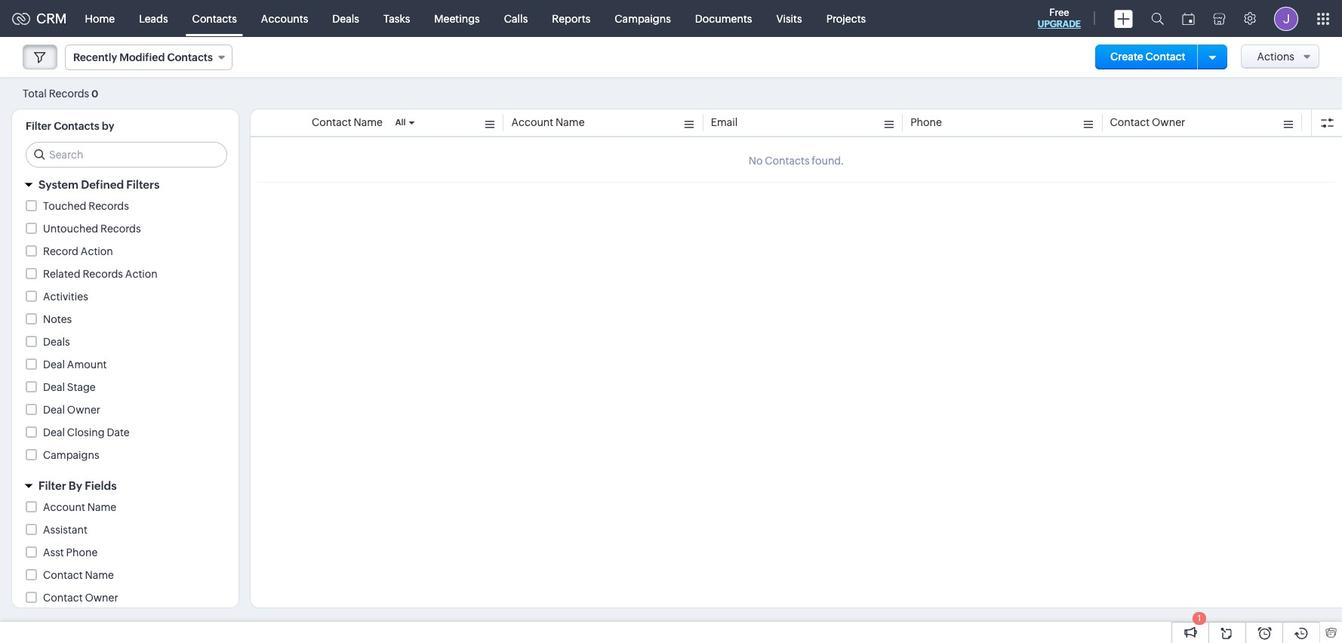 Task type: describe. For each thing, give the bounding box(es) containing it.
crm link
[[12, 11, 67, 26]]

filters
[[126, 178, 160, 191]]

1 horizontal spatial deals
[[332, 12, 359, 25]]

0 horizontal spatial contact owner
[[43, 592, 118, 604]]

0 vertical spatial campaigns
[[615, 12, 671, 25]]

deals link
[[320, 0, 371, 37]]

1
[[1198, 614, 1202, 623]]

stage
[[67, 381, 96, 393]]

recently
[[73, 51, 117, 63]]

by
[[69, 479, 82, 492]]

meetings link
[[422, 0, 492, 37]]

amount
[[67, 359, 107, 371]]

meetings
[[434, 12, 480, 25]]

visits
[[777, 12, 802, 25]]

records for total
[[49, 87, 89, 99]]

records for touched
[[89, 200, 129, 212]]

Search text field
[[26, 143, 227, 167]]

touched records
[[43, 200, 129, 212]]

leads link
[[127, 0, 180, 37]]

0 vertical spatial account name
[[512, 116, 585, 128]]

related
[[43, 268, 80, 280]]

1 horizontal spatial contact owner
[[1110, 116, 1186, 128]]

filter by fields
[[39, 479, 117, 492]]

deal for deal stage
[[43, 381, 65, 393]]

record action
[[43, 245, 113, 257]]

fields
[[85, 479, 117, 492]]

system
[[39, 178, 79, 191]]

Recently Modified Contacts field
[[65, 45, 233, 70]]

email
[[711, 116, 738, 128]]

deal for deal amount
[[43, 359, 65, 371]]

upgrade
[[1038, 19, 1081, 29]]

activities
[[43, 291, 88, 303]]

projects link
[[814, 0, 878, 37]]

deal stage
[[43, 381, 96, 393]]

calls
[[504, 12, 528, 25]]

documents link
[[683, 0, 765, 37]]

1 vertical spatial account name
[[43, 501, 116, 513]]

by
[[102, 120, 114, 132]]

calendar image
[[1183, 12, 1195, 25]]

notes
[[43, 313, 72, 325]]

1 vertical spatial account
[[43, 501, 85, 513]]

0 vertical spatial phone
[[911, 116, 942, 128]]

1 vertical spatial phone
[[66, 547, 98, 559]]

untouched
[[43, 223, 98, 235]]

assistant
[[43, 524, 87, 536]]

free
[[1050, 7, 1070, 18]]

visits link
[[765, 0, 814, 37]]

deal amount
[[43, 359, 107, 371]]

all
[[396, 118, 406, 127]]

0 vertical spatial contact name
[[312, 116, 383, 128]]

record
[[43, 245, 79, 257]]



Task type: vqa. For each thing, say whether or not it's contained in the screenshot.
asst phone
yes



Task type: locate. For each thing, give the bounding box(es) containing it.
home link
[[73, 0, 127, 37]]

records left 0
[[49, 87, 89, 99]]

system defined filters
[[39, 178, 160, 191]]

0 horizontal spatial campaigns
[[43, 449, 99, 461]]

owner down create contact button
[[1152, 116, 1186, 128]]

total
[[23, 87, 47, 99]]

tasks
[[384, 12, 410, 25]]

actions
[[1258, 51, 1295, 63]]

0 horizontal spatial phone
[[66, 547, 98, 559]]

0 vertical spatial action
[[81, 245, 113, 257]]

4 deal from the top
[[43, 427, 65, 439]]

filter for filter contacts by
[[26, 120, 51, 132]]

deal owner
[[43, 404, 100, 416]]

1 vertical spatial action
[[125, 268, 158, 280]]

contact
[[1146, 51, 1186, 63], [312, 116, 352, 128], [1110, 116, 1150, 128], [43, 569, 83, 581], [43, 592, 83, 604]]

0 horizontal spatial account name
[[43, 501, 116, 513]]

reports link
[[540, 0, 603, 37]]

accounts link
[[249, 0, 320, 37]]

contacts
[[192, 12, 237, 25], [167, 51, 213, 63], [54, 120, 99, 132]]

1 vertical spatial owner
[[67, 404, 100, 416]]

1 horizontal spatial action
[[125, 268, 158, 280]]

deal down deal stage
[[43, 404, 65, 416]]

1 horizontal spatial contact name
[[312, 116, 383, 128]]

create menu image
[[1115, 9, 1133, 28]]

contact name
[[312, 116, 383, 128], [43, 569, 114, 581]]

1 vertical spatial contacts
[[167, 51, 213, 63]]

contacts down contacts link
[[167, 51, 213, 63]]

account name
[[512, 116, 585, 128], [43, 501, 116, 513]]

2 vertical spatial owner
[[85, 592, 118, 604]]

action down the untouched records
[[125, 268, 158, 280]]

create contact button
[[1096, 45, 1201, 69]]

recently modified contacts
[[73, 51, 213, 63]]

0 horizontal spatial account
[[43, 501, 85, 513]]

free upgrade
[[1038, 7, 1081, 29]]

1 horizontal spatial campaigns
[[615, 12, 671, 25]]

related records action
[[43, 268, 158, 280]]

filter by fields button
[[12, 473, 239, 499]]

contact name down asst phone
[[43, 569, 114, 581]]

deal for deal closing date
[[43, 427, 65, 439]]

1 vertical spatial contact owner
[[43, 592, 118, 604]]

filter
[[26, 120, 51, 132], [39, 479, 66, 492]]

campaigns right reports
[[615, 12, 671, 25]]

1 horizontal spatial phone
[[911, 116, 942, 128]]

1 vertical spatial contact name
[[43, 569, 114, 581]]

campaigns link
[[603, 0, 683, 37]]

deals left tasks
[[332, 12, 359, 25]]

contacts left by
[[54, 120, 99, 132]]

campaigns down 'closing'
[[43, 449, 99, 461]]

profile element
[[1266, 0, 1308, 37]]

1 horizontal spatial account
[[512, 116, 554, 128]]

deal closing date
[[43, 427, 130, 439]]

accounts
[[261, 12, 308, 25]]

system defined filters button
[[12, 171, 239, 198]]

records for related
[[83, 268, 123, 280]]

contact name left all
[[312, 116, 383, 128]]

records
[[49, 87, 89, 99], [89, 200, 129, 212], [100, 223, 141, 235], [83, 268, 123, 280]]

defined
[[81, 178, 124, 191]]

calls link
[[492, 0, 540, 37]]

phone
[[911, 116, 942, 128], [66, 547, 98, 559]]

filter left by
[[39, 479, 66, 492]]

contacts inside field
[[167, 51, 213, 63]]

0 vertical spatial account
[[512, 116, 554, 128]]

contact owner down asst phone
[[43, 592, 118, 604]]

untouched records
[[43, 223, 141, 235]]

tasks link
[[371, 0, 422, 37]]

action up "related records action"
[[81, 245, 113, 257]]

logo image
[[12, 12, 30, 25]]

records down defined
[[89, 200, 129, 212]]

create contact
[[1111, 51, 1186, 63]]

0 vertical spatial contact owner
[[1110, 116, 1186, 128]]

1 vertical spatial filter
[[39, 479, 66, 492]]

closing
[[67, 427, 105, 439]]

contacts right leads
[[192, 12, 237, 25]]

0 horizontal spatial contact name
[[43, 569, 114, 581]]

total records 0
[[23, 87, 98, 99]]

search element
[[1142, 0, 1173, 37]]

0 horizontal spatial deals
[[43, 336, 70, 348]]

deal for deal owner
[[43, 404, 65, 416]]

create
[[1111, 51, 1144, 63]]

asst
[[43, 547, 64, 559]]

0 vertical spatial deals
[[332, 12, 359, 25]]

3 deal from the top
[[43, 404, 65, 416]]

0 vertical spatial contacts
[[192, 12, 237, 25]]

owner up 'closing'
[[67, 404, 100, 416]]

create menu element
[[1105, 0, 1142, 37]]

crm
[[36, 11, 67, 26]]

leads
[[139, 12, 168, 25]]

projects
[[827, 12, 866, 25]]

2 deal from the top
[[43, 381, 65, 393]]

filter contacts by
[[26, 120, 114, 132]]

deals down notes
[[43, 336, 70, 348]]

0
[[91, 88, 98, 99]]

1 deal from the top
[[43, 359, 65, 371]]

reports
[[552, 12, 591, 25]]

filter down total
[[26, 120, 51, 132]]

owner down asst phone
[[85, 592, 118, 604]]

asst phone
[[43, 547, 98, 559]]

deal
[[43, 359, 65, 371], [43, 381, 65, 393], [43, 404, 65, 416], [43, 427, 65, 439]]

deal up deal stage
[[43, 359, 65, 371]]

owner
[[1152, 116, 1186, 128], [67, 404, 100, 416], [85, 592, 118, 604]]

records down touched records
[[100, 223, 141, 235]]

contacts link
[[180, 0, 249, 37]]

modified
[[120, 51, 165, 63]]

documents
[[695, 12, 752, 25]]

1 vertical spatial campaigns
[[43, 449, 99, 461]]

deal down deal owner
[[43, 427, 65, 439]]

search image
[[1152, 12, 1164, 25]]

filter for filter by fields
[[39, 479, 66, 492]]

touched
[[43, 200, 86, 212]]

campaigns
[[615, 12, 671, 25], [43, 449, 99, 461]]

deal left stage
[[43, 381, 65, 393]]

action
[[81, 245, 113, 257], [125, 268, 158, 280]]

0 vertical spatial owner
[[1152, 116, 1186, 128]]

records for untouched
[[100, 223, 141, 235]]

0 vertical spatial filter
[[26, 120, 51, 132]]

filter inside dropdown button
[[39, 479, 66, 492]]

date
[[107, 427, 130, 439]]

1 horizontal spatial account name
[[512, 116, 585, 128]]

contact owner down create contact button
[[1110, 116, 1186, 128]]

contact inside button
[[1146, 51, 1186, 63]]

1 vertical spatial deals
[[43, 336, 70, 348]]

contact owner
[[1110, 116, 1186, 128], [43, 592, 118, 604]]

records down record action
[[83, 268, 123, 280]]

home
[[85, 12, 115, 25]]

2 vertical spatial contacts
[[54, 120, 99, 132]]

name
[[354, 116, 383, 128], [556, 116, 585, 128], [87, 501, 116, 513], [85, 569, 114, 581]]

deals
[[332, 12, 359, 25], [43, 336, 70, 348]]

account
[[512, 116, 554, 128], [43, 501, 85, 513]]

profile image
[[1275, 6, 1299, 31]]

0 horizontal spatial action
[[81, 245, 113, 257]]



